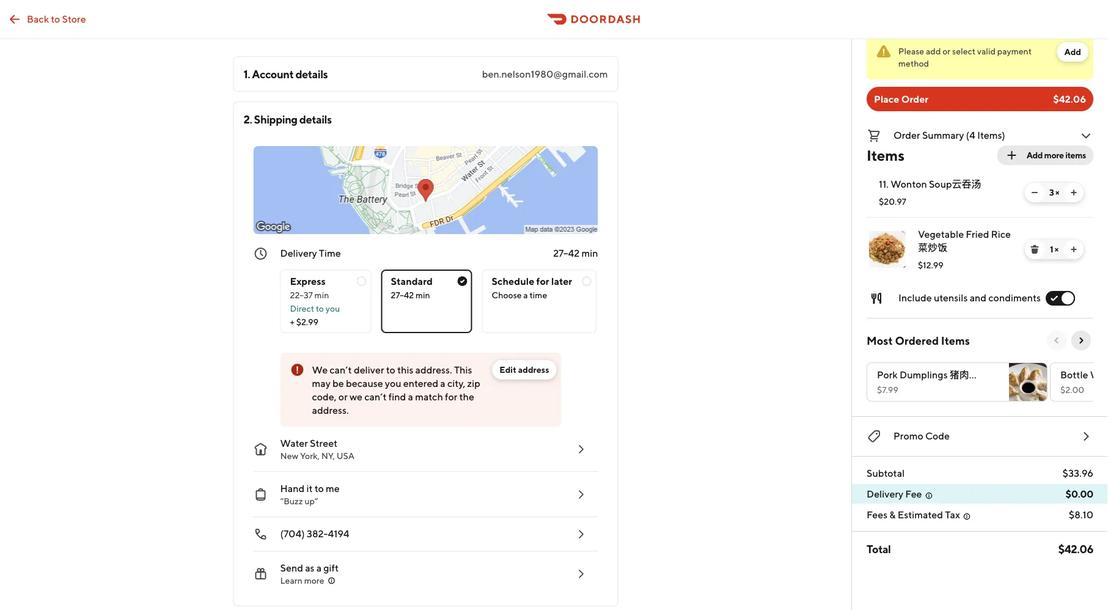 Task type: vqa. For each thing, say whether or not it's contained in the screenshot.
valid
yes



Task type: describe. For each thing, give the bounding box(es) containing it.
Include utensils and condiments checkbox
[[1047, 291, 1076, 306]]

please
[[899, 46, 925, 56]]

&
[[890, 509, 896, 521]]

delivery for delivery time
[[280, 247, 317, 259]]

a right find
[[408, 391, 413, 403]]

for inside we can't deliver to this address. this may be because you entered a city, zip code, or we can't find a match for the address.
[[445, 391, 458, 403]]

gift
[[324, 562, 339, 574]]

(704)
[[280, 528, 305, 540]]

vegetable fried rice菜炒饭 image
[[870, 231, 906, 268]]

subtotal
[[867, 468, 905, 479]]

back to store
[[27, 13, 86, 24]]

learn
[[280, 576, 303, 586]]

tax
[[946, 509, 961, 521]]

deliver
[[354, 364, 384, 376]]

utensils
[[935, 292, 969, 304]]

entered
[[404, 378, 439, 389]]

11.
[[880, 178, 889, 190]]

delivery time
[[280, 247, 341, 259]]

× for 3 ×
[[1056, 187, 1060, 198]]

order inside button
[[894, 129, 921, 141]]

2 horizontal spatial min
[[582, 247, 599, 259]]

choose a time
[[492, 290, 548, 300]]

more for add
[[1045, 150, 1065, 160]]

1
[[1051, 244, 1054, 254]]

send
[[280, 562, 303, 574]]

0 horizontal spatial can't
[[330, 364, 352, 376]]

list containing 11. wonton soup云吞汤
[[858, 168, 1094, 281]]

match
[[415, 391, 443, 403]]

place
[[875, 93, 900, 105]]

back
[[27, 13, 49, 24]]

add more items
[[1027, 150, 1087, 160]]

(704) 382-4194 button
[[244, 517, 599, 552]]

$33.96
[[1063, 468, 1094, 479]]

菜炒饭
[[919, 242, 948, 254]]

new
[[280, 451, 299, 461]]

× for 1 ×
[[1055, 244, 1059, 254]]

usa
[[337, 451, 355, 461]]

vegetable
[[919, 228, 965, 240]]

add for add
[[1065, 47, 1082, 57]]

ben.nelson1980@gmail.com
[[482, 68, 608, 80]]

may
[[312, 378, 331, 389]]

add one to cart image for 1 ×
[[1070, 245, 1080, 254]]

include utensils and condiments
[[899, 292, 1042, 304]]

22–37
[[290, 290, 313, 300]]

estimated
[[898, 509, 944, 521]]

water street new york,  ny,  usa
[[280, 438, 355, 461]]

1. account
[[244, 67, 294, 80]]

next button of carousel image
[[1077, 336, 1087, 346]]

rice
[[992, 228, 1012, 240]]

most ordered items
[[867, 334, 971, 347]]

3 ×
[[1050, 187, 1060, 198]]

or inside please add or select valid payment method
[[943, 46, 951, 56]]

dumplings
[[900, 369, 948, 381]]

to inside back to store link
[[51, 13, 60, 24]]

edit address button
[[493, 360, 557, 380]]

1 vertical spatial items
[[942, 334, 971, 347]]

to inside we can't deliver to this address. this may be because you entered a city, zip code, or we can't find a match for the address.
[[386, 364, 396, 376]]

0 vertical spatial 27–42
[[554, 247, 580, 259]]

choose
[[492, 290, 522, 300]]

code
[[926, 430, 951, 442]]

"buzz
[[280, 496, 303, 506]]

find
[[389, 391, 406, 403]]

3
[[1050, 187, 1055, 198]]

2. shipping
[[244, 113, 298, 126]]

or inside we can't deliver to this address. this may be because you entered a city, zip code, or we can't find a match for the address.
[[339, 391, 348, 403]]

please add or select valid payment method
[[899, 46, 1033, 69]]

$7.99
[[878, 385, 899, 395]]

payment
[[998, 46, 1033, 56]]

be
[[333, 378, 344, 389]]

for inside option group
[[537, 276, 550, 287]]

this
[[454, 364, 472, 376]]

0 vertical spatial order
[[902, 93, 929, 105]]

soup云吞汤
[[930, 178, 982, 190]]

summary
[[923, 129, 965, 141]]

add for add more items
[[1027, 150, 1044, 160]]

(704) 382-4194
[[280, 528, 350, 540]]

back to store link
[[0, 7, 93, 32]]

items)
[[978, 129, 1006, 141]]

wat
[[1091, 369, 1109, 381]]

include
[[899, 292, 933, 304]]

hand
[[280, 483, 305, 495]]

4194
[[328, 528, 350, 540]]

remove one from cart image
[[1031, 188, 1040, 198]]

city,
[[448, 378, 466, 389]]

learn more
[[280, 576, 325, 586]]

0 horizontal spatial address.
[[312, 405, 349, 416]]

we can't deliver to this address. this may be because you entered a city, zip code, or we can't find a match for the address. status
[[280, 353, 562, 427]]

fee
[[906, 488, 923, 500]]

ordered
[[896, 334, 940, 347]]

it
[[307, 483, 313, 495]]

hand it to me "buzz up"
[[280, 483, 340, 506]]

condiments
[[989, 292, 1042, 304]]

we
[[312, 364, 328, 376]]

promo code
[[894, 430, 951, 442]]

fees & estimated
[[867, 509, 944, 521]]

pork
[[878, 369, 898, 381]]



Task type: locate. For each thing, give the bounding box(es) containing it.
$0.00
[[1066, 488, 1094, 500]]

time
[[530, 290, 548, 300]]

1 vertical spatial $42.06
[[1059, 543, 1094, 556]]

1 horizontal spatial for
[[537, 276, 550, 287]]

order left summary
[[894, 129, 921, 141]]

to right back at the top left of page
[[51, 13, 60, 24]]

27–42 min down standard
[[391, 290, 430, 300]]

1 add one to cart image from the top
[[1070, 188, 1080, 198]]

more for learn
[[304, 576, 325, 586]]

option group containing express
[[280, 260, 599, 333]]

0 horizontal spatial or
[[339, 391, 348, 403]]

because
[[346, 378, 383, 389]]

you
[[326, 304, 340, 314], [385, 378, 402, 389]]

address. down code, at the left bottom of page
[[312, 405, 349, 416]]

0 horizontal spatial 27–42
[[391, 290, 414, 300]]

0 horizontal spatial 27–42 min
[[391, 290, 430, 300]]

1 horizontal spatial add
[[1065, 47, 1082, 57]]

add one to cart image right 1 ×
[[1070, 245, 1080, 254]]

27–42 min inside option group
[[391, 290, 430, 300]]

zip
[[468, 378, 481, 389]]

27–42 inside option group
[[391, 290, 414, 300]]

a left time
[[524, 290, 528, 300]]

1 vertical spatial 27–42 min
[[391, 290, 430, 300]]

to right direct
[[316, 304, 324, 314]]

can't
[[330, 364, 352, 376], [365, 391, 387, 403]]

place order
[[875, 93, 929, 105]]

0 vertical spatial 27–42 min
[[554, 247, 599, 259]]

2 add one to cart image from the top
[[1070, 245, 1080, 254]]

delivery down subtotal
[[867, 488, 904, 500]]

you right direct
[[326, 304, 340, 314]]

0 vertical spatial ×
[[1056, 187, 1060, 198]]

you inside 22–37 min direct to you + $2.99
[[326, 304, 340, 314]]

or right "add" on the top right of page
[[943, 46, 951, 56]]

add up remove one from cart icon
[[1027, 150, 1044, 160]]

more
[[1045, 150, 1065, 160], [304, 576, 325, 586]]

add right payment
[[1065, 47, 1082, 57]]

store
[[62, 13, 86, 24]]

0 horizontal spatial min
[[315, 290, 329, 300]]

add
[[927, 46, 942, 56]]

× right the 1
[[1055, 244, 1059, 254]]

$42.06 down add button
[[1054, 93, 1087, 105]]

bottle
[[1061, 369, 1089, 381]]

1 vertical spatial add
[[1027, 150, 1044, 160]]

fees
[[867, 509, 888, 521]]

a left city,
[[441, 378, 446, 389]]

0 vertical spatial add one to cart image
[[1070, 188, 1080, 198]]

1 vertical spatial delivery
[[867, 488, 904, 500]]

edit address
[[500, 365, 550, 375]]

remove item from cart image
[[1031, 245, 1040, 254]]

1 horizontal spatial or
[[943, 46, 951, 56]]

1 horizontal spatial you
[[385, 378, 402, 389]]

for
[[537, 276, 550, 287], [445, 391, 458, 403]]

to
[[51, 13, 60, 24], [316, 304, 324, 314], [386, 364, 396, 376], [315, 483, 324, 495]]

0 vertical spatial or
[[943, 46, 951, 56]]

0 vertical spatial for
[[537, 276, 550, 287]]

1 vertical spatial or
[[339, 391, 348, 403]]

0 horizontal spatial delivery
[[280, 247, 317, 259]]

edit
[[500, 365, 517, 375]]

address
[[519, 365, 550, 375]]

1 ×
[[1051, 244, 1059, 254]]

27–42 min up the later
[[554, 247, 599, 259]]

27–42
[[554, 247, 580, 259], [391, 290, 414, 300]]

items right ordered
[[942, 334, 971, 347]]

items
[[867, 146, 905, 164], [942, 334, 971, 347]]

more down as
[[304, 576, 325, 586]]

1 vertical spatial order
[[894, 129, 921, 141]]

add one to cart image
[[1070, 188, 1080, 198], [1070, 245, 1080, 254]]

add inside button
[[1065, 47, 1082, 57]]

valid
[[978, 46, 996, 56]]

previous button of carousel image
[[1053, 336, 1062, 346]]

27–42 up the later
[[554, 247, 580, 259]]

address. up entered
[[416, 364, 452, 376]]

0 vertical spatial details
[[296, 67, 328, 80]]

details right 2. shipping
[[300, 113, 332, 126]]

1 horizontal spatial can't
[[365, 391, 387, 403]]

1 horizontal spatial 27–42 min
[[554, 247, 599, 259]]

ny,
[[322, 451, 335, 461]]

total
[[867, 543, 891, 556]]

status containing please add or select valid payment method
[[867, 35, 1094, 80]]

to left this
[[386, 364, 396, 376]]

fried
[[967, 228, 990, 240]]

× right 3
[[1056, 187, 1060, 198]]

22–37 min direct to you + $2.99
[[290, 290, 340, 327]]

382-
[[307, 528, 328, 540]]

$20.97
[[880, 197, 907, 207]]

items
[[1066, 150, 1087, 160]]

1 vertical spatial details
[[300, 113, 332, 126]]

wonton
[[891, 178, 928, 190]]

to inside 22–37 min direct to you + $2.99
[[316, 304, 324, 314]]

0 horizontal spatial add
[[1027, 150, 1044, 160]]

order right place
[[902, 93, 929, 105]]

delivery up express
[[280, 247, 317, 259]]

1 vertical spatial 27–42
[[391, 290, 414, 300]]

0 vertical spatial items
[[867, 146, 905, 164]]

1 horizontal spatial min
[[416, 290, 430, 300]]

0 horizontal spatial items
[[867, 146, 905, 164]]

can't up be
[[330, 364, 352, 376]]

bottle wat $2.00
[[1061, 369, 1109, 395]]

1. account details
[[244, 67, 328, 80]]

order summary (4 items) button
[[867, 126, 1094, 146]]

$2.99
[[296, 317, 319, 327]]

0 vertical spatial more
[[1045, 150, 1065, 160]]

or left the we
[[339, 391, 348, 403]]

option group
[[280, 260, 599, 333]]

as
[[305, 562, 315, 574]]

11. wonton soup云吞汤
[[880, 178, 982, 190]]

27–42 down standard
[[391, 290, 414, 300]]

delivery for delivery
[[867, 488, 904, 500]]

0 vertical spatial delivery
[[280, 247, 317, 259]]

1 horizontal spatial 27–42
[[554, 247, 580, 259]]

or
[[943, 46, 951, 56], [339, 391, 348, 403]]

$8.10
[[1070, 509, 1094, 521]]

time
[[319, 247, 341, 259]]

direct
[[290, 304, 314, 314]]

york,
[[300, 451, 320, 461]]

more inside button
[[304, 576, 325, 586]]

$42.06 down $8.10
[[1059, 543, 1094, 556]]

for up time
[[537, 276, 550, 287]]

1 horizontal spatial items
[[942, 334, 971, 347]]

a
[[524, 290, 528, 300], [441, 378, 446, 389], [408, 391, 413, 403], [317, 562, 322, 574]]

0 horizontal spatial you
[[326, 304, 340, 314]]

street
[[310, 438, 338, 449]]

details
[[296, 67, 328, 80], [300, 113, 332, 126]]

1 vertical spatial address.
[[312, 405, 349, 416]]

delivery
[[280, 247, 317, 259], [867, 488, 904, 500]]

add one to cart image for 3 ×
[[1070, 188, 1080, 198]]

0 vertical spatial $42.06
[[1054, 93, 1087, 105]]

add
[[1065, 47, 1082, 57], [1027, 150, 1044, 160]]

learn more button
[[280, 575, 337, 587]]

water
[[280, 438, 308, 449]]

list
[[858, 168, 1094, 281]]

1 vertical spatial ×
[[1055, 244, 1059, 254]]

we
[[350, 391, 363, 403]]

details for 1. account details
[[296, 67, 328, 80]]

1 vertical spatial can't
[[365, 391, 387, 403]]

more left items
[[1045, 150, 1065, 160]]

you up find
[[385, 378, 402, 389]]

details for 2. shipping details
[[300, 113, 332, 126]]

send as a gift
[[280, 562, 339, 574]]

schedule
[[492, 276, 535, 287]]

later
[[552, 276, 573, 287]]

select
[[953, 46, 976, 56]]

猪肉饺(7pcs)
[[950, 369, 1007, 381]]

add button
[[1058, 42, 1089, 62]]

min
[[582, 247, 599, 259], [315, 290, 329, 300], [416, 290, 430, 300]]

None radio
[[280, 270, 372, 333], [381, 270, 473, 333], [482, 270, 597, 333], [280, 270, 372, 333], [381, 270, 473, 333], [482, 270, 597, 333]]

1 horizontal spatial delivery
[[867, 488, 904, 500]]

details right 1. account
[[296, 67, 328, 80]]

0 horizontal spatial for
[[445, 391, 458, 403]]

a right as
[[317, 562, 322, 574]]

1 vertical spatial you
[[385, 378, 402, 389]]

1 vertical spatial add one to cart image
[[1070, 245, 1080, 254]]

1 vertical spatial for
[[445, 391, 458, 403]]

me
[[326, 483, 340, 495]]

1 horizontal spatial address.
[[416, 364, 452, 376]]

min inside 22–37 min direct to you + $2.99
[[315, 290, 329, 300]]

for down city,
[[445, 391, 458, 403]]

1 vertical spatial more
[[304, 576, 325, 586]]

up"
[[305, 496, 318, 506]]

0 vertical spatial address.
[[416, 364, 452, 376]]

express
[[290, 276, 326, 287]]

status
[[867, 35, 1094, 80]]

order summary (4 items)
[[894, 129, 1006, 141]]

(4
[[967, 129, 976, 141]]

to right it
[[315, 483, 324, 495]]

0 horizontal spatial more
[[304, 576, 325, 586]]

code,
[[312, 391, 337, 403]]

0 vertical spatial can't
[[330, 364, 352, 376]]

add more items link
[[998, 146, 1094, 165]]

items up 11.
[[867, 146, 905, 164]]

0 vertical spatial add
[[1065, 47, 1082, 57]]

you inside we can't deliver to this address. this may be because you entered a city, zip code, or we can't find a match for the address.
[[385, 378, 402, 389]]

standard
[[391, 276, 433, 287]]

0 vertical spatial you
[[326, 304, 340, 314]]

to inside hand it to me "buzz up"
[[315, 483, 324, 495]]

a inside option group
[[524, 290, 528, 300]]

1 horizontal spatial more
[[1045, 150, 1065, 160]]

add one to cart image right 3 ×
[[1070, 188, 1080, 198]]

can't down because
[[365, 391, 387, 403]]

$2.00
[[1061, 385, 1085, 395]]



